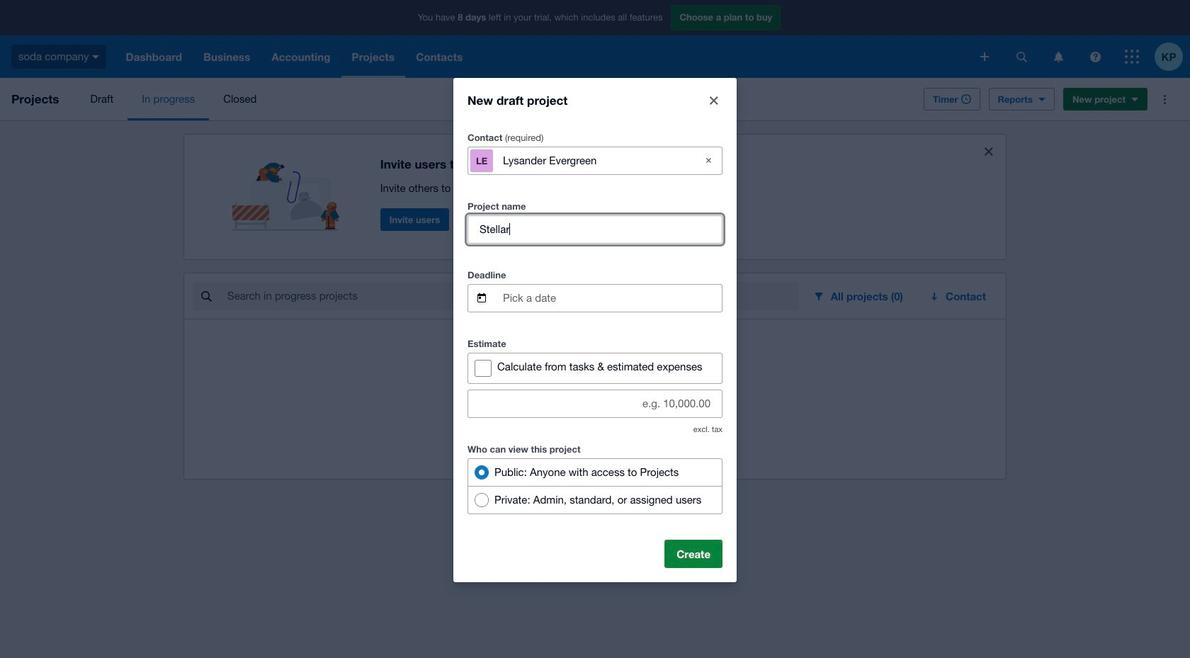 Task type: locate. For each thing, give the bounding box(es) containing it.
None field
[[468, 216, 722, 243]]

Find or create a contact field
[[502, 147, 689, 174]]

dialog
[[453, 78, 737, 582]]

group
[[468, 458, 723, 514]]

banner
[[0, 0, 1190, 78]]

svg image
[[1016, 51, 1027, 62], [1054, 51, 1063, 62], [1090, 51, 1100, 62], [980, 52, 989, 61], [92, 55, 100, 59]]

svg image
[[1125, 50, 1139, 64]]

e.g. 10,000.00 field
[[468, 390, 722, 417]]



Task type: describe. For each thing, give the bounding box(es) containing it.
Search in progress projects search field
[[226, 283, 798, 310]]

invite users to projects image
[[232, 146, 346, 231]]

Pick a date field
[[502, 284, 722, 311]]



Task type: vqa. For each thing, say whether or not it's contained in the screenshot.
HEADING
no



